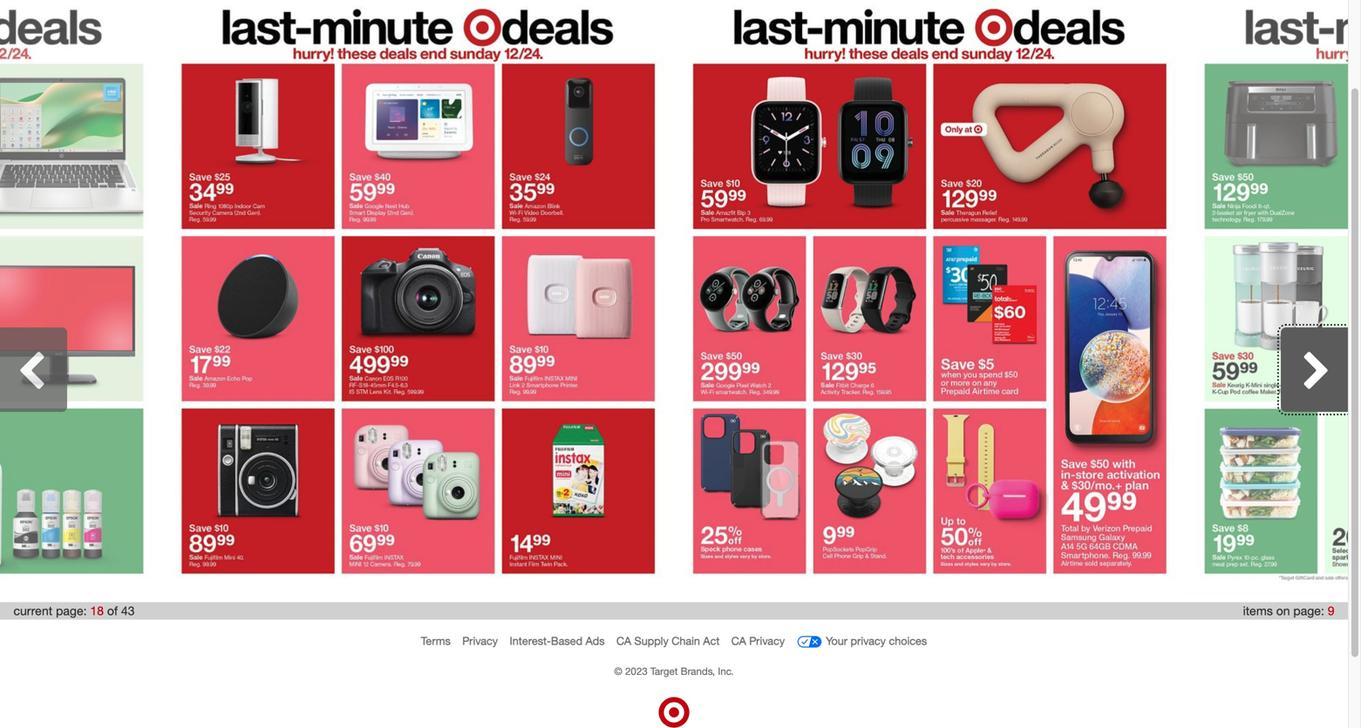 Task type: describe. For each thing, give the bounding box(es) containing it.
privacy link
[[462, 635, 498, 648]]

items on page: 9
[[1243, 604, 1334, 619]]

based
[[551, 635, 583, 648]]

43
[[121, 604, 135, 619]]

ca supply chain act link
[[616, 635, 720, 648]]

your privacy choices link
[[797, 630, 927, 656]]

9
[[1328, 604, 1334, 619]]

©
[[614, 666, 622, 678]]

terms link
[[421, 635, 451, 648]]

interest-based ads link
[[510, 635, 605, 648]]

2023
[[625, 666, 648, 678]]

interest-
[[510, 635, 551, 648]]

ca for ca privacy
[[731, 635, 746, 648]]

terms
[[421, 635, 451, 648]]

act
[[703, 635, 720, 648]]

ccpa image
[[797, 630, 823, 656]]

target
[[650, 666, 678, 678]]

items
[[1243, 604, 1273, 619]]

current
[[13, 604, 52, 619]]

page 19 image
[[674, 0, 1186, 594]]

page 17 image
[[0, 0, 162, 594]]

2 privacy from the left
[[749, 635, 785, 648]]

current page: 18 of 43
[[13, 604, 135, 619]]

ca for ca supply chain act
[[616, 635, 631, 648]]

© 2023 target brands, inc.
[[614, 666, 734, 678]]

of
[[107, 604, 118, 619]]



Task type: locate. For each thing, give the bounding box(es) containing it.
1 page: from the left
[[56, 604, 87, 619]]

ca supply chain act
[[616, 635, 720, 648]]

ca right 'act'
[[731, 635, 746, 648]]

ca
[[616, 635, 631, 648], [731, 635, 746, 648]]

interest-based ads
[[510, 635, 605, 648]]

1 horizontal spatial privacy
[[749, 635, 785, 648]]

inc.
[[718, 666, 734, 678]]

ca left supply
[[616, 635, 631, 648]]

1 privacy from the left
[[462, 635, 498, 648]]

1 horizontal spatial ca
[[731, 635, 746, 648]]

privacy right 'terms' link
[[462, 635, 498, 648]]

ca privacy link
[[731, 635, 785, 648]]

choices
[[889, 635, 927, 648]]

chain
[[672, 635, 700, 648]]

page:
[[56, 604, 87, 619], [1293, 604, 1324, 619]]

0 horizontal spatial ca
[[616, 635, 631, 648]]

your
[[826, 635, 847, 648]]

brands,
[[681, 666, 715, 678]]

privacy
[[462, 635, 498, 648], [749, 635, 785, 648]]

ca privacy
[[731, 635, 785, 648]]

2 page: from the left
[[1293, 604, 1324, 619]]

1 ca from the left
[[616, 635, 631, 648]]

page: left 18
[[56, 604, 87, 619]]

0 horizontal spatial privacy
[[462, 635, 498, 648]]

privacy
[[851, 635, 886, 648]]

18
[[90, 604, 104, 619]]

page 20 image
[[1186, 0, 1361, 594]]

ads
[[586, 635, 605, 648]]

on
[[1276, 604, 1290, 619]]

0 horizontal spatial page:
[[56, 604, 87, 619]]

2 ca from the left
[[731, 635, 746, 648]]

your privacy choices
[[826, 635, 927, 648]]

privacy left "ccpa" icon
[[749, 635, 785, 648]]

page: left 9
[[1293, 604, 1324, 619]]

supply
[[634, 635, 669, 648]]

page 18 image
[[162, 0, 674, 594]]

1 horizontal spatial page:
[[1293, 604, 1324, 619]]



Task type: vqa. For each thing, say whether or not it's contained in the screenshot.
page 19 image
yes



